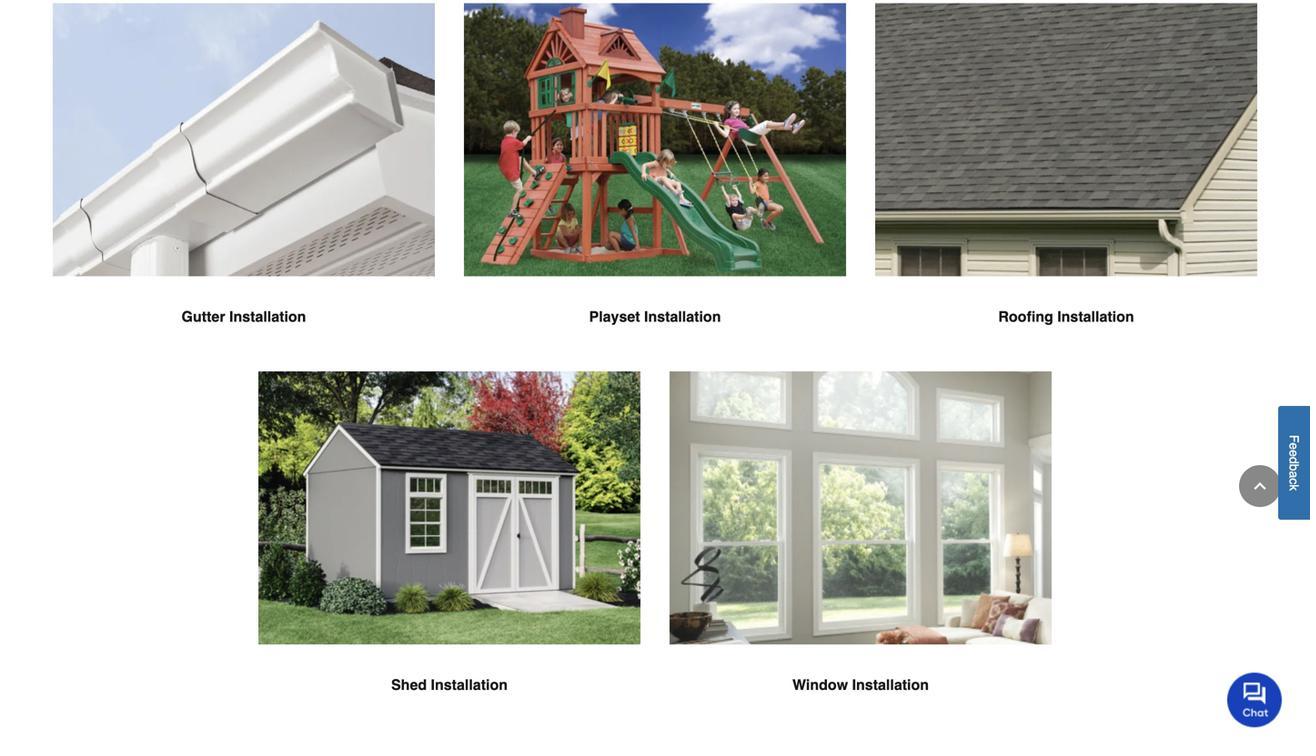Task type: locate. For each thing, give the bounding box(es) containing it.
three windows in a living room. image
[[670, 372, 1052, 645]]

installation
[[229, 308, 306, 325], [645, 308, 721, 325], [1058, 308, 1135, 325], [431, 676, 508, 693], [853, 676, 930, 693]]

installation right "shed"
[[431, 676, 508, 693]]

window
[[793, 676, 849, 693]]

gutters on the outside of a home. image
[[53, 3, 435, 276]]

installation for gutter installation
[[229, 308, 306, 325]]

chevron up image
[[1252, 477, 1270, 495]]

shed
[[391, 676, 427, 693]]

shed installation
[[391, 676, 508, 693]]

e up d
[[1288, 443, 1302, 450]]

gutter installation
[[182, 308, 306, 325]]

chat invite button image
[[1228, 672, 1284, 727]]

installation right window
[[853, 676, 930, 693]]

2 e from the top
[[1288, 450, 1302, 457]]

gutter
[[182, 308, 225, 325]]

shed installation link
[[259, 372, 641, 740]]

1 e from the top
[[1288, 443, 1302, 450]]

e up b
[[1288, 450, 1302, 457]]

installation right gutter
[[229, 308, 306, 325]]

installation right roofing at the right of the page
[[1058, 308, 1135, 325]]

window installation
[[793, 676, 930, 693]]

f
[[1288, 435, 1302, 443]]

playset
[[590, 308, 641, 325]]

roofing installation link
[[876, 3, 1258, 372]]

f e e d b a c k button
[[1279, 406, 1311, 520]]

e
[[1288, 443, 1302, 450], [1288, 450, 1302, 457]]

installation right the playset
[[645, 308, 721, 325]]

scroll to top element
[[1240, 465, 1282, 507]]

roofing
[[999, 308, 1054, 325]]

installation inside "link"
[[645, 308, 721, 325]]

roofing installation
[[999, 308, 1135, 325]]

installation for playset installation
[[645, 308, 721, 325]]

playset installation
[[590, 308, 721, 325]]



Task type: describe. For each thing, give the bounding box(es) containing it.
installation for shed installation
[[431, 676, 508, 693]]

window installation link
[[670, 372, 1052, 740]]

a gray-colored shed outside in a yard. image
[[259, 372, 641, 645]]

d
[[1288, 457, 1302, 464]]

c
[[1288, 478, 1302, 484]]

a
[[1288, 471, 1302, 478]]

b
[[1288, 464, 1302, 471]]

a wood playset with children playing on it. image
[[464, 3, 847, 276]]

k
[[1288, 484, 1302, 491]]

f e e d b a c k
[[1288, 435, 1302, 491]]

playset installation link
[[464, 3, 847, 372]]

installation for window installation
[[853, 676, 930, 693]]

gutter installation link
[[53, 3, 435, 372]]

a close-up of a gray-colored roof. image
[[876, 3, 1258, 276]]

installation for roofing installation
[[1058, 308, 1135, 325]]



Task type: vqa. For each thing, say whether or not it's contained in the screenshot.
d
yes



